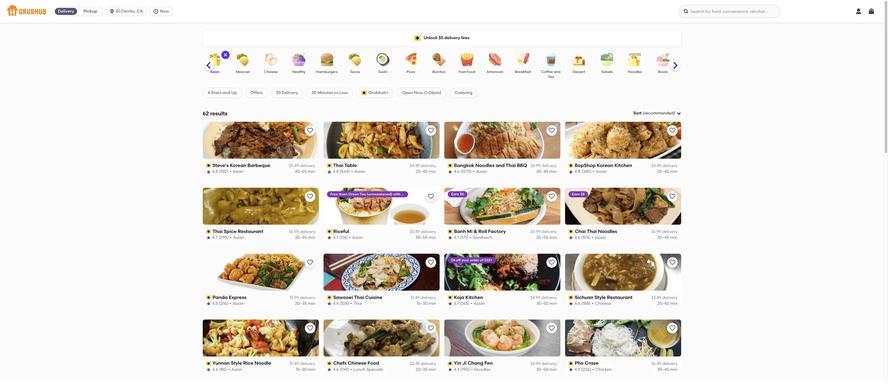 Task type: locate. For each thing, give the bounding box(es) containing it.
$4.99 delivery
[[531, 163, 557, 168], [531, 229, 557, 234], [531, 295, 557, 300], [531, 361, 557, 366]]

star icon image left 4.6 (1273)
[[448, 169, 453, 174]]

subscription pass image left sichuan
[[569, 295, 574, 300]]

delivery for chai thai noodles
[[663, 229, 678, 234]]

1 horizontal spatial $5.49 delivery
[[410, 229, 436, 234]]

earn $5
[[452, 192, 464, 196]]

star icon image for chefs chinese food
[[327, 367, 332, 372]]

4.6 left (1273) on the top of the page
[[454, 169, 460, 174]]

1 horizontal spatial tea
[[548, 75, 554, 79]]

results
[[210, 110, 228, 117]]

$0 right "offers"
[[276, 90, 281, 95]]

• lunch specials
[[351, 367, 383, 372]]

sandwich
[[473, 235, 492, 240]]

delivery left pickup
[[58, 9, 74, 14]]

grubhub plus flag logo image left grubhub+
[[362, 91, 368, 95]]

35–50 min
[[416, 235, 436, 240], [537, 235, 557, 240], [537, 301, 557, 306], [537, 367, 557, 372]]

save this restaurant image for panda express
[[307, 259, 314, 266]]

save this restaurant button for thai table
[[426, 125, 436, 136]]

0 vertical spatial $5.49 delivery
[[289, 163, 315, 168]]

earn
[[452, 192, 459, 196], [572, 192, 580, 196]]

subscription pass image left the sawooei
[[327, 295, 332, 300]]

subscription pass image
[[448, 164, 453, 168], [569, 164, 574, 168], [206, 229, 211, 234], [327, 229, 332, 234], [569, 229, 574, 234], [569, 295, 574, 300], [206, 361, 211, 365], [327, 361, 332, 365], [448, 361, 453, 365]]

subscription pass image left steve's
[[206, 164, 211, 168]]

25–40 for bopshop korean kitchen
[[658, 169, 670, 174]]

2 korean from the left
[[597, 163, 614, 168]]

1 vertical spatial $3.49 delivery
[[652, 295, 678, 300]]

steve's korean barbeque
[[213, 163, 270, 168]]

1 horizontal spatial style
[[595, 294, 606, 300]]

$3.49
[[652, 163, 662, 168], [652, 295, 662, 300]]

1 earn from the left
[[452, 192, 459, 196]]

4.6 (188)
[[575, 301, 591, 306]]

20–35 for panda express
[[295, 301, 307, 306]]

min for yin ji chang fen
[[550, 367, 557, 372]]

now right the open
[[414, 90, 424, 95]]

asian down bopshop korean kitchen
[[596, 169, 607, 174]]

chinese down "sichuan style restaurant"
[[595, 301, 612, 306]]

1 $3.49 delivery from the top
[[652, 163, 678, 168]]

delivery down the healthy at the left top of the page
[[282, 90, 298, 95]]

4.6 (1273)
[[454, 169, 472, 174]]

4.4 for yin ji chang fen
[[454, 367, 460, 372]]

4.7 left (116)
[[333, 235, 339, 240]]

asian for steve's korean barbeque
[[233, 169, 244, 174]]

None field
[[634, 110, 682, 116]]

35–50 min for riceful
[[416, 235, 436, 240]]

1 horizontal spatial 15–30
[[417, 301, 428, 306]]

now
[[160, 9, 169, 14], [414, 90, 424, 95]]

save this restaurant image for bangkok noodles and thai bbq
[[548, 127, 555, 134]]

unlock $0 delivery fees
[[424, 35, 470, 40]]

subscription pass image left chai
[[569, 229, 574, 234]]

2 vertical spatial and
[[496, 163, 505, 168]]

and
[[554, 70, 561, 74], [223, 90, 230, 95], [496, 163, 505, 168]]

30
[[312, 90, 317, 95]]

and left up on the left
[[223, 90, 230, 95]]

restaurant up • chinese
[[607, 294, 633, 300]]

save this restaurant button for yunnan style rice noodle
[[305, 323, 315, 334]]

4.8 left (340)
[[575, 169, 581, 174]]

• right (513)
[[592, 235, 594, 240]]

fen
[[485, 360, 493, 366]]

1 vertical spatial style
[[231, 360, 242, 366]]

3 $4.99 delivery from the top
[[531, 295, 557, 300]]

american image
[[485, 53, 506, 66]]

30–45 min for and
[[537, 169, 557, 174]]

0 vertical spatial $3.49 delivery
[[652, 163, 678, 168]]

25–40 min for bopshop korean kitchen
[[658, 169, 678, 174]]

chefs chinese food
[[333, 360, 379, 366]]

korean
[[230, 163, 247, 168], [597, 163, 614, 168]]

• for thai table
[[351, 169, 353, 174]]

25–40
[[416, 169, 428, 174], [658, 169, 670, 174], [658, 301, 670, 306]]

4
[[208, 90, 210, 95]]

$4.99 for banh mi & roll factory
[[531, 229, 541, 234]]

fast
[[459, 70, 466, 74]]

and right coffee
[[554, 70, 561, 74]]

3 $4.99 from the top
[[531, 295, 541, 300]]

0 horizontal spatial $5.49
[[289, 163, 299, 168]]

asian down table
[[355, 169, 366, 174]]

1 vertical spatial 20–35 min
[[416, 367, 436, 372]]

roll
[[479, 229, 487, 234]]

sichuan style restaurant
[[575, 294, 633, 300]]

(1273)
[[461, 169, 472, 174]]

grubhub plus flag logo image left the unlock
[[415, 35, 422, 41]]

• down 'craze'
[[593, 367, 594, 372]]

bopshop korean kitchen logo image
[[565, 122, 682, 159]]

1 horizontal spatial 20–35 min
[[416, 367, 436, 372]]

1 vertical spatial 4.4
[[454, 367, 460, 372]]

4 $4.99 from the top
[[531, 361, 541, 366]]

20–35 down $1.99 delivery
[[295, 301, 307, 306]]

sushi
[[379, 70, 388, 74]]

chai thai noodles logo image
[[565, 188, 682, 225]]

bbq
[[517, 163, 527, 168]]

4.6 for yunnan style rice noodle
[[212, 367, 218, 372]]

subscription pass image left the riceful
[[327, 229, 332, 234]]

$4.99
[[531, 163, 541, 168], [531, 229, 541, 234], [531, 295, 541, 300], [531, 361, 541, 366]]

$5
[[460, 192, 464, 196]]

star icon image left 4.8 (544)
[[327, 169, 332, 174]]

1 $3.49 from the top
[[652, 163, 662, 168]]

korean right steve's
[[230, 163, 247, 168]]

$1.49 delivery for yunnan style rice noodle
[[290, 361, 315, 366]]

of left $30+
[[420, 192, 423, 196]]

1 vertical spatial your
[[462, 258, 469, 262]]

star icon image for chai thai noodles
[[569, 235, 574, 240]]

• for sichuan style restaurant
[[592, 301, 594, 306]]

0 horizontal spatial svg image
[[677, 111, 682, 116]]

0 vertical spatial food
[[467, 70, 476, 74]]

0 vertical spatial grubhub plus flag logo image
[[415, 35, 422, 41]]

delivery for sichuan style restaurant
[[663, 295, 678, 300]]

subscription pass image left the bangkok
[[448, 164, 453, 168]]

1 vertical spatial $5.49
[[410, 229, 420, 234]]

&
[[474, 229, 478, 234]]

of
[[420, 192, 423, 196], [480, 258, 484, 262]]

1 horizontal spatial your
[[462, 258, 469, 262]]

subscription pass image for bopshop korean kitchen
[[569, 164, 574, 168]]

riceful
[[333, 229, 349, 234]]

subscription pass image for thai spice restaurant
[[206, 229, 211, 234]]

style for yunnan
[[231, 360, 242, 366]]

1 vertical spatial $0
[[276, 90, 281, 95]]

$0 right the unlock
[[439, 35, 444, 40]]

$6.49 delivery
[[652, 361, 678, 366]]

hamburgers
[[316, 70, 338, 74]]

1 horizontal spatial $1.49
[[411, 295, 420, 300]]

your
[[402, 192, 409, 196], [462, 258, 469, 262]]

4.6 down chai
[[575, 235, 581, 240]]

save this restaurant image
[[307, 127, 314, 134], [428, 127, 435, 134], [669, 127, 676, 134], [428, 193, 435, 200], [669, 193, 676, 200], [669, 259, 676, 266], [307, 325, 314, 332]]

star icon image left 4.6 (513)
[[569, 235, 574, 240]]

1 horizontal spatial 4.8
[[333, 169, 339, 174]]

grubhub plus flag logo image
[[415, 35, 422, 41], [362, 91, 368, 95]]

grubhub plus flag logo image for grubhub+
[[362, 91, 368, 95]]

1 vertical spatial $1.49
[[290, 361, 299, 366]]

4 stars and up
[[208, 90, 237, 95]]

3 4.8 from the left
[[575, 169, 581, 174]]

2 4.8 from the left
[[333, 169, 339, 174]]

• right (104)
[[351, 301, 352, 306]]

$30+
[[424, 192, 433, 196]]

el
[[116, 9, 120, 14]]

star icon image
[[206, 169, 211, 174], [327, 169, 332, 174], [448, 169, 453, 174], [569, 169, 574, 174], [206, 235, 211, 240], [327, 235, 332, 240], [448, 235, 453, 240], [569, 235, 574, 240], [206, 301, 211, 306], [327, 301, 332, 306], [448, 301, 453, 306], [569, 301, 574, 306], [206, 367, 211, 372], [327, 367, 332, 372], [448, 367, 453, 372], [569, 367, 574, 372]]

1 vertical spatial chinese
[[595, 301, 612, 306]]

bangkok noodles and thai bbq
[[454, 163, 527, 168]]

2 horizontal spatial chinese
[[595, 301, 612, 306]]

delivery for bangkok noodles and thai bbq
[[542, 163, 557, 168]]

save this restaurant button for panda express
[[305, 257, 315, 268]]

and left bbq
[[496, 163, 505, 168]]

• right (340)
[[593, 169, 595, 174]]

2 horizontal spatial and
[[554, 70, 561, 74]]

• asian for panda express
[[230, 301, 244, 306]]

star icon image left 4.4 (104)
[[327, 301, 332, 306]]

35–50 for yin ji chang fen
[[537, 367, 549, 372]]

• right the (134)
[[351, 367, 352, 372]]

star icon image left '4.7 (171)'
[[448, 235, 453, 240]]

subscription pass image left bopshop at top right
[[569, 164, 574, 168]]

0 vertical spatial now
[[160, 9, 169, 14]]

min for pho craze
[[671, 367, 678, 372]]

1 horizontal spatial $1.49 delivery
[[411, 295, 436, 300]]

20–35 min down $2.49 delivery on the left of page
[[416, 367, 436, 372]]

star icon image for thai spice restaurant
[[206, 235, 211, 240]]

order left $32+
[[470, 258, 480, 262]]

0 vertical spatial 15–30
[[417, 301, 428, 306]]

0 vertical spatial style
[[595, 294, 606, 300]]

chinese
[[264, 70, 278, 74], [595, 301, 612, 306], [348, 360, 367, 366]]

• right (165)
[[471, 301, 473, 306]]

asian down thai spice restaurant
[[233, 235, 244, 240]]

kitchen down bopshop korean kitchen logo
[[615, 163, 633, 168]]

• asian for bopshop korean kitchen
[[593, 169, 607, 174]]

tacos image
[[345, 53, 365, 66]]

sichuan style restaurant logo image
[[565, 254, 682, 291]]

asian image
[[205, 53, 225, 66]]

1 horizontal spatial food
[[467, 70, 476, 74]]

subscription pass image left the yin
[[448, 361, 453, 365]]

0 vertical spatial svg image
[[856, 8, 863, 15]]

asian down the 'koja kitchen'
[[474, 301, 485, 306]]

kitchen up (165)
[[466, 294, 483, 300]]

0 horizontal spatial 4.4
[[333, 301, 339, 306]]

• for sawooei thai cuisine
[[351, 301, 352, 306]]

0 horizontal spatial order
[[410, 192, 419, 196]]

0 vertical spatial $3.49
[[652, 163, 662, 168]]

restaurant right the spice
[[238, 229, 263, 234]]

0 horizontal spatial delivery
[[58, 9, 74, 14]]

4.7 (116)
[[333, 235, 348, 240]]

express
[[229, 294, 247, 300]]

$3.49 delivery for bopshop korean kitchen
[[652, 163, 678, 168]]

$1.99
[[290, 295, 299, 300]]

save this restaurant button for bopshop korean kitchen
[[668, 125, 678, 136]]

asian for yunnan style rice noodle
[[231, 367, 243, 372]]

(104)
[[340, 301, 349, 306]]

asian for thai spice restaurant
[[233, 235, 244, 240]]

0 horizontal spatial $1.49 delivery
[[290, 361, 315, 366]]

30–45 for and
[[537, 169, 549, 174]]

$6.99
[[289, 229, 299, 234]]

• down panda express
[[230, 301, 231, 306]]

healthy
[[293, 70, 306, 74]]

2 earn from the left
[[572, 192, 580, 196]]

subscription pass image left the spice
[[206, 229, 211, 234]]

min for bangkok noodles and thai bbq
[[550, 169, 557, 174]]

style for sichuan
[[595, 294, 606, 300]]

1 horizontal spatial 20–35
[[416, 367, 428, 372]]

2 $3.49 delivery from the top
[[652, 295, 678, 300]]

4.7 down banh
[[454, 235, 460, 240]]

• asian down bopshop korean kitchen
[[593, 169, 607, 174]]

0 vertical spatial tea
[[548, 75, 554, 79]]

earn left $5
[[452, 192, 459, 196]]

• asian down the express
[[230, 301, 244, 306]]

asian down bangkok noodles and thai bbq
[[476, 169, 487, 174]]

1 horizontal spatial chinese
[[348, 360, 367, 366]]

subscription pass image left the chefs
[[327, 361, 332, 365]]

save this restaurant button for sichuan style restaurant
[[668, 257, 678, 268]]

0 horizontal spatial restaurant
[[238, 229, 263, 234]]

1 4.8 from the left
[[212, 169, 218, 174]]

4.6 left (80)
[[212, 367, 218, 372]]

1 vertical spatial delivery
[[282, 90, 298, 95]]

$4.49
[[410, 163, 420, 168]]

1 horizontal spatial grubhub plus flag logo image
[[415, 35, 422, 41]]

pho craze logo image
[[565, 320, 682, 357]]

0 horizontal spatial grubhub plus flag logo image
[[362, 91, 368, 95]]

0 horizontal spatial korean
[[230, 163, 247, 168]]

save this restaurant button for chefs chinese food
[[426, 323, 436, 334]]

4.7 down koja
[[454, 301, 460, 306]]

• asian for koja kitchen
[[471, 301, 485, 306]]

sawooei thai cuisine
[[333, 294, 383, 300]]

steve's korean barbeque logo image
[[203, 122, 319, 159]]

star icon image left "4.5"
[[206, 301, 211, 306]]

0 horizontal spatial 20–35
[[295, 301, 307, 306]]

1 vertical spatial kitchen
[[466, 294, 483, 300]]

• asian down thai spice restaurant
[[230, 235, 244, 240]]

subscription pass image for yin ji chang fen
[[448, 361, 453, 365]]

bangkok
[[454, 163, 475, 168]]

chinese up lunch
[[348, 360, 367, 366]]

• for koja kitchen
[[471, 301, 473, 306]]

4.4 for sawooei thai cuisine
[[333, 301, 339, 306]]

subscription pass image left thai table
[[327, 164, 332, 168]]

4 $4.99 delivery from the top
[[531, 361, 557, 366]]

korean for bopshop
[[597, 163, 614, 168]]

earn left $8
[[572, 192, 580, 196]]

4.7 (295)
[[212, 235, 229, 240]]

• asian down bangkok noodles and thai bbq
[[473, 169, 487, 174]]

save this restaurant image for yunnan style rice noodle
[[307, 325, 314, 332]]

20–35
[[295, 301, 307, 306], [416, 367, 428, 372]]

noodle
[[255, 360, 271, 366]]

4.8 for steve's korean barbeque
[[212, 169, 218, 174]]

• asian down the "chai thai noodles"
[[592, 235, 606, 240]]

(190)
[[461, 367, 470, 372]]

0 vertical spatial restaurant
[[238, 229, 263, 234]]

0 vertical spatial 15–30 min
[[417, 301, 436, 306]]

and for bangkok noodles and thai bbq
[[496, 163, 505, 168]]

none field containing sort
[[634, 110, 682, 116]]

$2.49
[[410, 361, 420, 366]]

thai up 4.8 (544)
[[333, 163, 344, 168]]

1 vertical spatial 20–35
[[416, 367, 428, 372]]

1 horizontal spatial svg image
[[856, 8, 863, 15]]

0 vertical spatial delivery
[[58, 9, 74, 14]]

1 $4.99 from the top
[[531, 163, 541, 168]]

• asian for chai thai noodles
[[592, 235, 606, 240]]

0 horizontal spatial kitchen
[[466, 294, 483, 300]]

kitchen
[[615, 163, 633, 168], [466, 294, 483, 300]]

0 vertical spatial 20–35 min
[[295, 301, 315, 306]]

save this restaurant image for sichuan style restaurant
[[669, 259, 676, 266]]

4.4
[[333, 301, 339, 306], [454, 367, 460, 372]]

$5.49 delivery for riceful
[[410, 229, 436, 234]]

0 horizontal spatial 4.8
[[212, 169, 218, 174]]

save this restaurant image for steve's korean barbeque
[[307, 127, 314, 134]]

svg image
[[856, 8, 863, 15], [677, 111, 682, 116]]

tea down coffee
[[548, 75, 554, 79]]

asian right (116)
[[352, 235, 363, 240]]

0 vertical spatial of
[[420, 192, 423, 196]]

star icon image left 4.7 (295)
[[206, 235, 211, 240]]

asian for riceful
[[352, 235, 363, 240]]

save this restaurant image for sawooei thai cuisine
[[428, 259, 435, 266]]

4.6 down the chefs
[[333, 367, 339, 372]]

asian down the "chai thai noodles"
[[595, 235, 606, 240]]

subscription pass image for pho craze
[[569, 361, 574, 365]]

sort
[[634, 111, 642, 116]]

$1.49 delivery
[[411, 295, 436, 300], [290, 361, 315, 366]]

star icon image for pho craze
[[569, 367, 574, 372]]

30–45 min
[[537, 169, 557, 174], [295, 235, 315, 240], [658, 235, 678, 240], [658, 367, 678, 372]]

25–40 min for thai table
[[416, 169, 436, 174]]

2 vertical spatial chinese
[[348, 360, 367, 366]]

korean right bopshop at top right
[[597, 163, 614, 168]]

25–40 for sichuan style restaurant
[[658, 301, 670, 306]]

30–45
[[537, 169, 549, 174], [295, 235, 307, 240], [658, 235, 670, 240], [658, 367, 670, 372]]

panda express logo image
[[203, 254, 319, 291]]

20–35 min for panda express
[[295, 301, 315, 306]]

1 vertical spatial $3.49
[[652, 295, 662, 300]]

0 horizontal spatial $0
[[276, 90, 281, 95]]

thai table logo image
[[324, 122, 440, 159]]

1 horizontal spatial $0
[[439, 35, 444, 40]]

1 vertical spatial $1.49 delivery
[[290, 361, 315, 366]]

• asian right (116)
[[349, 235, 363, 240]]

4.8
[[212, 169, 218, 174], [333, 169, 339, 174], [575, 169, 581, 174]]

min for sichuan style restaurant
[[671, 301, 678, 306]]

bowls
[[659, 70, 668, 74]]

svg image inside el cerrito, ca button
[[109, 8, 115, 14]]

•
[[230, 169, 231, 174], [351, 169, 353, 174], [473, 169, 475, 174], [593, 169, 595, 174], [230, 235, 232, 240], [349, 235, 351, 240], [470, 235, 471, 240], [592, 235, 594, 240], [230, 301, 231, 306], [351, 301, 352, 306], [471, 301, 473, 306], [592, 301, 594, 306], [228, 367, 230, 372], [351, 367, 352, 372], [472, 367, 473, 372], [593, 367, 594, 372]]

1 horizontal spatial 4.4
[[454, 367, 460, 372]]

1 horizontal spatial order
[[470, 258, 480, 262]]

0 vertical spatial $1.49
[[411, 295, 420, 300]]

$0 delivery
[[276, 90, 298, 95]]

2 horizontal spatial 4.8
[[575, 169, 581, 174]]

1 vertical spatial $5.49 delivery
[[410, 229, 436, 234]]

1 vertical spatial and
[[223, 90, 230, 95]]

30–45 min for restaurant
[[295, 235, 315, 240]]

0 horizontal spatial of
[[420, 192, 423, 196]]

35–50 min for koja kitchen
[[537, 301, 557, 306]]

0 vertical spatial $1.49 delivery
[[411, 295, 436, 300]]

0 vertical spatial $5.49
[[289, 163, 299, 168]]

• asian
[[230, 169, 244, 174], [351, 169, 366, 174], [473, 169, 487, 174], [593, 169, 607, 174], [230, 235, 244, 240], [349, 235, 363, 240], [592, 235, 606, 240], [230, 301, 244, 306], [471, 301, 485, 306], [228, 367, 243, 372]]

style up • chinese
[[595, 294, 606, 300]]

4.8 left (544)
[[333, 169, 339, 174]]

0 vertical spatial and
[[554, 70, 561, 74]]

tea
[[548, 75, 554, 79], [360, 192, 366, 196]]

62
[[203, 110, 209, 117]]

your right off
[[462, 258, 469, 262]]

star icon image left "4.6 (188)"
[[569, 301, 574, 306]]

asian down "yunnan style rice noodle"
[[231, 367, 243, 372]]

Search for food, convenience, alcohol... search field
[[679, 5, 781, 18]]

pizza image
[[401, 53, 421, 66]]

rice
[[243, 360, 254, 366]]

and inside coffee and tea
[[554, 70, 561, 74]]

• chicken
[[593, 367, 612, 372]]

4.6 (80)
[[212, 367, 227, 372]]

1 korean from the left
[[230, 163, 247, 168]]

korean for steve's
[[230, 163, 247, 168]]

1 horizontal spatial 15–30 min
[[417, 301, 436, 306]]

food up specials
[[368, 360, 379, 366]]

(544)
[[340, 169, 350, 174]]

2 $4.99 from the top
[[531, 229, 541, 234]]

1 vertical spatial order
[[470, 258, 480, 262]]

4.6 for bangkok noodles and thai bbq
[[454, 169, 460, 174]]

0 horizontal spatial $1.49
[[290, 361, 299, 366]]

1 vertical spatial svg image
[[677, 111, 682, 116]]

1 vertical spatial restaurant
[[607, 294, 633, 300]]

2 $4.99 delivery from the top
[[531, 229, 557, 234]]

subscription pass image left pho on the right bottom of the page
[[569, 361, 574, 365]]

subscription pass image left banh
[[448, 229, 453, 234]]

1 horizontal spatial earn
[[572, 192, 580, 196]]

0 horizontal spatial earn
[[452, 192, 459, 196]]

4.7 (171)
[[454, 235, 468, 240]]

4.8 (544)
[[333, 169, 350, 174]]

0 horizontal spatial style
[[231, 360, 242, 366]]

• right (116)
[[349, 235, 351, 240]]

delivery for pho craze
[[663, 361, 678, 366]]

noodles down noodles image
[[628, 70, 642, 74]]

• asian down the 'koja kitchen'
[[471, 301, 485, 306]]

or
[[334, 90, 339, 95]]

4.4 (190)
[[454, 367, 470, 372]]

1 horizontal spatial and
[[496, 163, 505, 168]]

1 vertical spatial 15–30
[[296, 367, 307, 372]]

2 $3.49 from the top
[[652, 295, 662, 300]]

offers
[[251, 90, 263, 95]]

svg image inside the now 'button'
[[153, 8, 159, 14]]

0 horizontal spatial $5.49 delivery
[[289, 163, 315, 168]]

1 vertical spatial 15–30 min
[[296, 367, 315, 372]]

0 horizontal spatial now
[[160, 9, 169, 14]]

0 vertical spatial 4.4
[[333, 301, 339, 306]]

• right (188)
[[592, 301, 594, 306]]

4.7 for thai spice restaurant
[[212, 235, 218, 240]]

4.4 left (104)
[[333, 301, 339, 306]]

save this restaurant image
[[548, 127, 555, 134], [307, 193, 314, 200], [548, 193, 555, 200], [307, 259, 314, 266], [428, 259, 435, 266], [548, 259, 555, 266], [428, 325, 435, 332], [548, 325, 555, 332], [669, 325, 676, 332]]

• down the spice
[[230, 235, 232, 240]]

min for riceful
[[429, 235, 436, 240]]

1 horizontal spatial delivery
[[282, 90, 298, 95]]

chai thai noodles
[[575, 229, 618, 234]]

0 vertical spatial order
[[410, 192, 419, 196]]

4.8 for thai table
[[333, 169, 339, 174]]

1 $4.99 delivery from the top
[[531, 163, 557, 168]]

food right fast
[[467, 70, 476, 74]]

min for bopshop korean kitchen
[[671, 169, 678, 174]]

grubhub plus flag logo image for unlock $0 delivery fees
[[415, 35, 422, 41]]

svg image
[[869, 8, 876, 15], [109, 8, 115, 14], [153, 8, 159, 14], [684, 8, 690, 14], [223, 53, 228, 57]]

salads image
[[597, 53, 618, 66]]

(188)
[[582, 301, 591, 306]]

0 vertical spatial 20–35
[[295, 301, 307, 306]]

1 horizontal spatial $5.49
[[410, 229, 420, 234]]

star icon image left '4.7 (116)'
[[327, 235, 332, 240]]

star icon image left 4.9
[[569, 367, 574, 372]]

star icon image left 4.6 (134)
[[327, 367, 332, 372]]

subscription pass image for steve's korean barbeque
[[206, 164, 211, 168]]

1 horizontal spatial kitchen
[[615, 163, 633, 168]]

0 vertical spatial your
[[402, 192, 409, 196]]

subscription pass image
[[206, 164, 211, 168], [327, 164, 332, 168], [448, 229, 453, 234], [206, 295, 211, 300], [327, 295, 332, 300], [448, 295, 453, 300], [569, 361, 574, 365]]

0 vertical spatial chinese
[[264, 70, 278, 74]]

min for banh mi & roll factory
[[550, 235, 557, 240]]

burritos image
[[429, 53, 449, 66]]

star icon image left the 4.8 (340)
[[569, 169, 574, 174]]

star icon image for steve's korean barbeque
[[206, 169, 211, 174]]

of left $32+
[[480, 258, 484, 262]]

1 horizontal spatial restaurant
[[607, 294, 633, 300]]

your right with
[[402, 192, 409, 196]]

20–35 down $2.49 delivery on the left of page
[[416, 367, 428, 372]]

0 horizontal spatial tea
[[360, 192, 366, 196]]

hamburgers image
[[317, 53, 337, 66]]

subscription pass image for riceful
[[327, 229, 332, 234]]

min for sawooei thai cuisine
[[429, 301, 436, 306]]

koja kitchen logo image
[[445, 254, 561, 291]]

chefs
[[333, 360, 347, 366]]



Task type: vqa. For each thing, say whether or not it's contained in the screenshot.


Task type: describe. For each thing, give the bounding box(es) containing it.
• asian for thai table
[[351, 169, 366, 174]]

unlock
[[424, 35, 438, 40]]

0 vertical spatial kitchen
[[615, 163, 633, 168]]

save this restaurant button for sawooei thai cuisine
[[426, 257, 436, 268]]

save this restaurant image for thai table
[[428, 127, 435, 134]]

specials
[[367, 367, 383, 372]]

4.6 (134)
[[333, 367, 349, 372]]

$3.49 for restaurant
[[652, 295, 662, 300]]

delivery for thai table
[[421, 163, 436, 168]]

dessert image
[[569, 53, 590, 66]]

tacos
[[350, 70, 360, 74]]

free itoen green tea (unsweetened) with your order of $30+
[[331, 192, 433, 196]]

subscription pass image for sichuan style restaurant
[[569, 295, 574, 300]]

star icon image for koja kitchen
[[448, 301, 453, 306]]

chai
[[575, 229, 586, 234]]

(216)
[[219, 301, 228, 306]]

0 horizontal spatial your
[[402, 192, 409, 196]]

catering
[[455, 90, 473, 95]]

green
[[349, 192, 359, 196]]

american
[[487, 70, 504, 74]]

pho craze
[[575, 360, 599, 366]]

asian for bopshop korean kitchen
[[596, 169, 607, 174]]

35–50 min for banh mi & roll factory
[[537, 235, 557, 240]]

4.4 (104)
[[333, 301, 349, 306]]

recommended
[[645, 111, 674, 116]]

• for thai spice restaurant
[[230, 235, 232, 240]]

mexican image
[[233, 53, 253, 66]]

min for koja kitchen
[[550, 301, 557, 306]]

fast food image
[[457, 53, 477, 66]]

• for bangkok noodles and thai bbq
[[473, 169, 475, 174]]

svg image inside main navigation navigation
[[856, 8, 863, 15]]

delivery for thai spice restaurant
[[300, 229, 315, 234]]

30 minutes or less
[[312, 90, 348, 95]]

$4 off your order of $32+
[[452, 258, 493, 262]]

thai table
[[333, 163, 357, 168]]

breakfast image
[[513, 53, 534, 66]]

factory
[[488, 229, 506, 234]]

4.7 for banh mi & roll factory
[[454, 235, 460, 240]]

30–45 min for noodles
[[658, 235, 678, 240]]

el cerrito, ca
[[116, 9, 143, 14]]

0 horizontal spatial food
[[368, 360, 379, 366]]

4.6 for chai thai noodles
[[575, 235, 581, 240]]

bopshop korean kitchen
[[575, 163, 633, 168]]

itoen
[[339, 192, 348, 196]]

yin ji chang fen
[[454, 360, 493, 366]]

bangkok noodles and thai bbq logo image
[[445, 122, 561, 159]]

subscription pass image for thai table
[[327, 164, 332, 168]]

thai up (513)
[[587, 229, 597, 234]]

noodles image
[[625, 53, 646, 66]]

cerrito,
[[121, 9, 136, 14]]

)
[[674, 111, 676, 116]]

star icon image for yunnan style rice noodle
[[206, 367, 211, 372]]

star icon image for riceful
[[327, 235, 332, 240]]

1 vertical spatial now
[[414, 90, 424, 95]]

• thai
[[351, 301, 362, 306]]

asian for bangkok noodles and thai bbq
[[476, 169, 487, 174]]

koja
[[454, 294, 465, 300]]

sushi image
[[373, 53, 393, 66]]

4.5
[[212, 301, 218, 306]]

earn for banh
[[452, 192, 459, 196]]

save this restaurant image for thai spice restaurant
[[307, 193, 314, 200]]

15–30 min for yunnan style rice noodle
[[296, 367, 315, 372]]

$6.99 delivery
[[289, 229, 315, 234]]

open now (1:24pm)
[[402, 90, 442, 95]]

4.8 (102)
[[212, 169, 228, 174]]

star icon image for banh mi & roll factory
[[448, 235, 453, 240]]

4.9 (226)
[[575, 367, 591, 372]]

craze
[[585, 360, 599, 366]]

star icon image for sichuan style restaurant
[[569, 301, 574, 306]]

riceful logo image
[[324, 188, 440, 225]]

$2.49 delivery
[[410, 361, 436, 366]]

coffee and tea image
[[541, 53, 562, 66]]

$4.99 delivery for banh mi & roll factory
[[531, 229, 557, 234]]

delivery button
[[54, 7, 78, 16]]

• for panda express
[[230, 301, 231, 306]]

save this restaurant button for steve's korean barbeque
[[305, 125, 315, 136]]

$4.99 for koja kitchen
[[531, 295, 541, 300]]

thai left bbq
[[506, 163, 516, 168]]

table
[[345, 163, 357, 168]]

4.7 for koja kitchen
[[454, 301, 460, 306]]

sort ( recommended )
[[634, 111, 676, 116]]

$6.49
[[652, 361, 662, 366]]

subscription pass image for yunnan style rice noodle
[[206, 361, 211, 365]]

1 vertical spatial tea
[[360, 192, 366, 196]]

(226)
[[582, 367, 591, 372]]

bopshop
[[575, 163, 596, 168]]

40–55 min
[[295, 169, 315, 174]]

restaurant for thai spice restaurant
[[238, 229, 263, 234]]

(102)
[[219, 169, 228, 174]]

• for chefs chinese food
[[351, 367, 352, 372]]

delivery for panda express
[[300, 295, 315, 300]]

main navigation navigation
[[0, 0, 884, 23]]

pho
[[575, 360, 584, 366]]

spice
[[224, 229, 237, 234]]

thai spice restaurant logo image
[[203, 188, 319, 225]]

ca
[[137, 9, 143, 14]]

grubhub+
[[369, 90, 389, 95]]

$4.99 delivery for yin ji chang fen
[[531, 361, 557, 366]]

chicken
[[596, 367, 612, 372]]

15–30 min for sawooei thai cuisine
[[417, 301, 436, 306]]

• asian for bangkok noodles and thai bbq
[[473, 169, 487, 174]]

(116)
[[340, 235, 348, 240]]

4.5 (216)
[[212, 301, 228, 306]]

$8
[[581, 192, 585, 196]]

0 horizontal spatial chinese
[[264, 70, 278, 74]]

$4.49 delivery
[[410, 163, 436, 168]]

sichuan
[[575, 294, 594, 300]]

chinese for chefs chinese food
[[348, 360, 367, 366]]

yin ji chang fen logo image
[[445, 320, 561, 357]]

tea inside coffee and tea
[[548, 75, 554, 79]]

yunnan style rice noodle logo image
[[203, 320, 319, 357]]

stars
[[211, 90, 222, 95]]

min for panda express
[[308, 301, 315, 306]]

subscription pass image for sawooei thai cuisine
[[327, 295, 332, 300]]

min for chefs chinese food
[[429, 367, 436, 372]]

noodles right the bangkok
[[476, 163, 495, 168]]

4.6 (513)
[[575, 235, 591, 240]]

fast food
[[459, 70, 476, 74]]

thai up 4.7 (295)
[[213, 229, 223, 234]]

burritos
[[433, 70, 446, 74]]

cuisine
[[366, 294, 383, 300]]

35–50 min for yin ji chang fen
[[537, 367, 557, 372]]

mexican
[[236, 70, 250, 74]]

(295)
[[219, 235, 229, 240]]

15–30 for yunnan style rice noodle
[[296, 367, 307, 372]]

0 vertical spatial $0
[[439, 35, 444, 40]]

4.8 for bopshop korean kitchen
[[575, 169, 581, 174]]

bowls image
[[653, 53, 674, 66]]

star icon image for thai table
[[327, 169, 332, 174]]

• noodles
[[472, 367, 491, 372]]

star icon image for bopshop korean kitchen
[[569, 169, 574, 174]]

yunnan style rice noodle
[[213, 360, 271, 366]]

$1.49 for yunnan style rice noodle
[[290, 361, 299, 366]]

fees
[[461, 35, 470, 40]]

• sandwich
[[470, 235, 492, 240]]

1 vertical spatial of
[[480, 258, 484, 262]]

• asian for thai spice restaurant
[[230, 235, 244, 240]]

banh mi & roll factory
[[454, 229, 506, 234]]

min for thai table
[[429, 169, 436, 174]]

ji
[[463, 360, 467, 366]]

subscription pass image for chai thai noodles
[[569, 229, 574, 234]]

subscription pass image for chefs chinese food
[[327, 361, 332, 365]]

4.6 for sichuan style restaurant
[[575, 301, 581, 306]]

(134)
[[340, 367, 349, 372]]

$1.49 for sawooei thai cuisine
[[411, 295, 420, 300]]

$4
[[452, 258, 456, 262]]

subscription pass image for banh mi & roll factory
[[448, 229, 453, 234]]

thai up • thai
[[354, 294, 364, 300]]

sawooei thai cuisine logo image
[[324, 254, 440, 291]]

noodles down fen
[[475, 367, 491, 372]]

$4.99 for yin ji chang fen
[[531, 361, 541, 366]]

koja kitchen
[[454, 294, 483, 300]]

min for chai thai noodles
[[671, 235, 678, 240]]

$4.99 delivery for koja kitchen
[[531, 295, 557, 300]]

star icon image for sawooei thai cuisine
[[327, 301, 332, 306]]

coffee and tea
[[542, 70, 561, 79]]

save this restaurant image for chefs chinese food
[[428, 325, 435, 332]]

35–50 for banh mi & roll factory
[[537, 235, 549, 240]]

barbeque
[[248, 163, 270, 168]]

off
[[456, 258, 461, 262]]

healthy image
[[289, 53, 309, 66]]

chefs chinese food logo image
[[324, 320, 440, 357]]

banh mi & roll factory logo image
[[445, 188, 561, 225]]

save this restaurant button for yin ji chang fen
[[547, 323, 557, 334]]

$3.49 for kitchen
[[652, 163, 662, 168]]

svg image inside field
[[677, 111, 682, 116]]

asian down the asian 'image'
[[210, 70, 220, 74]]

now inside 'button'
[[160, 9, 169, 14]]

breakfast
[[515, 70, 531, 74]]

sawooei
[[333, 294, 353, 300]]

and for 4 stars and up
[[223, 90, 230, 95]]

delivery for riceful
[[421, 229, 436, 234]]

$32+
[[485, 258, 493, 262]]

dessert
[[573, 70, 586, 74]]

15–30 for sawooei thai cuisine
[[417, 301, 428, 306]]

min for yunnan style rice noodle
[[308, 367, 315, 372]]

20–35 for chefs chinese food
[[416, 367, 428, 372]]

chinese image
[[261, 53, 281, 66]]

thai down sawooei thai cuisine
[[354, 301, 362, 306]]

(513)
[[582, 235, 591, 240]]

save this restaurant button for bangkok noodles and thai bbq
[[547, 125, 557, 136]]

save this restaurant button for pho craze
[[668, 323, 678, 334]]

noodles right chai
[[599, 229, 618, 234]]

pickup
[[84, 9, 97, 14]]

delivery inside button
[[58, 9, 74, 14]]

now button
[[149, 7, 175, 16]]

delivery for bopshop korean kitchen
[[663, 163, 678, 168]]

coffee
[[542, 70, 553, 74]]

el cerrito, ca button
[[105, 7, 149, 16]]



